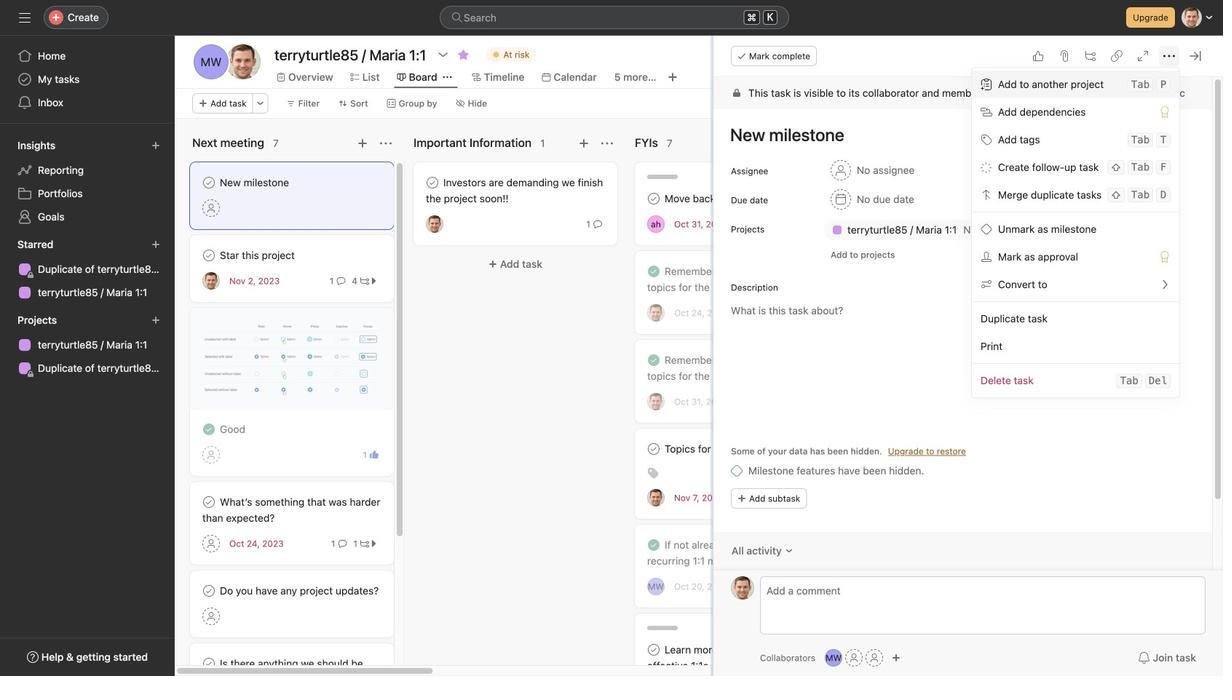 Task type: describe. For each thing, give the bounding box(es) containing it.
completed image for second completed checkbox
[[645, 537, 663, 554]]

Search tasks, projects, and more text field
[[440, 6, 789, 29]]

remove image
[[1044, 224, 1056, 236]]

2 add task image from the left
[[578, 138, 590, 149]]

add subtask image
[[1085, 50, 1096, 62]]

insights element
[[0, 133, 175, 232]]

1 mark complete checkbox from the top
[[200, 494, 218, 511]]

close details image
[[1190, 50, 1201, 62]]

attachments: add a file to this task, new milestone image
[[1059, 50, 1070, 62]]

1 vertical spatial completed image
[[200, 421, 218, 438]]

new milestone dialog
[[713, 36, 1223, 676]]

global element
[[0, 36, 175, 123]]

1 horizontal spatial add or remove collaborators image
[[892, 654, 901, 663]]

more actions image
[[256, 99, 265, 108]]

2 mark complete checkbox from the top
[[200, 655, 218, 673]]

add tab image
[[667, 71, 678, 83]]

1 vertical spatial 1 comment image
[[338, 539, 347, 548]]

2 vertical spatial mark complete image
[[200, 582, 218, 600]]

hide sidebar image
[[19, 12, 31, 23]]

2 toggle assignee popover image from the top
[[647, 304, 665, 322]]

projects element
[[0, 307, 175, 383]]

copy task link image
[[1111, 50, 1123, 62]]

1 completed checkbox from the top
[[645, 352, 663, 369]]



Task type: vqa. For each thing, say whether or not it's contained in the screenshot.
[Example] Evaluate new email marketing platform cell at the bottom of page
no



Task type: locate. For each thing, give the bounding box(es) containing it.
0 vertical spatial completed checkbox
[[645, 352, 663, 369]]

remove from starred image
[[458, 49, 469, 60]]

add items to starred image
[[151, 240, 160, 249]]

1 horizontal spatial completed image
[[645, 263, 663, 280]]

1 horizontal spatial add task image
[[578, 138, 590, 149]]

Mark complete checkbox
[[200, 494, 218, 511], [200, 655, 218, 673]]

1 like. you liked this task image
[[370, 451, 379, 459]]

Completed checkbox
[[645, 352, 663, 369], [645, 537, 663, 554]]

0 horizontal spatial add or remove collaborators image
[[825, 649, 842, 667]]

1 horizontal spatial 1 comment image
[[593, 220, 602, 229]]

1 comment image
[[593, 220, 602, 229], [338, 539, 347, 548]]

completed image for second completed checkbox from the bottom of the page
[[645, 352, 663, 369]]

None text field
[[271, 41, 430, 68]]

1 vertical spatial mark complete checkbox
[[200, 655, 218, 673]]

0 horizontal spatial 1 comment image
[[338, 539, 347, 548]]

mark complete image
[[645, 190, 663, 207], [200, 247, 218, 264], [200, 582, 218, 600]]

slider
[[709, 36, 715, 676]]

show options image
[[437, 49, 449, 60]]

completed image
[[645, 352, 663, 369], [645, 537, 663, 554]]

0 vertical spatial completed image
[[645, 352, 663, 369]]

more actions for this task image
[[1163, 50, 1175, 62]]

main content
[[713, 77, 1212, 649]]

1 completed image from the top
[[645, 352, 663, 369]]

None field
[[440, 6, 789, 29]]

0 vertical spatial completed image
[[645, 263, 663, 280]]

1 horizontal spatial completed checkbox
[[645, 263, 663, 280]]

Completed checkbox
[[645, 263, 663, 280], [200, 421, 218, 438]]

1 vertical spatial completed checkbox
[[200, 421, 218, 438]]

0 vertical spatial 1 comment image
[[593, 220, 602, 229]]

0 horizontal spatial completed checkbox
[[200, 421, 218, 438]]

1 vertical spatial mark complete image
[[200, 247, 218, 264]]

1 vertical spatial toggle assignee popover image
[[647, 304, 665, 322]]

add or remove collaborators image
[[825, 649, 842, 667], [892, 654, 901, 663]]

starred element
[[0, 232, 175, 307]]

completed image
[[645, 263, 663, 280], [200, 421, 218, 438]]

0 vertical spatial mark complete image
[[645, 190, 663, 207]]

open user profile image
[[731, 577, 754, 600]]

0 vertical spatial toggle assignee popover image
[[647, 216, 665, 233]]

3 toggle assignee popover image from the top
[[647, 489, 665, 507]]

full screen image
[[1137, 50, 1149, 62]]

1 comment image
[[337, 277, 345, 285]]

add task image
[[357, 138, 368, 149], [578, 138, 590, 149]]

0 vertical spatial mark complete checkbox
[[200, 494, 218, 511]]

1 vertical spatial completed image
[[645, 537, 663, 554]]

1 toggle assignee popover image from the top
[[647, 216, 665, 233]]

0 horizontal spatial add task image
[[357, 138, 368, 149]]

menu item
[[972, 71, 1179, 98]]

1 vertical spatial completed checkbox
[[645, 537, 663, 554]]

2 completed image from the top
[[645, 537, 663, 554]]

new project or portfolio image
[[151, 316, 160, 325]]

Mark complete checkbox
[[200, 174, 218, 191], [424, 174, 441, 191], [645, 190, 663, 207], [200, 247, 218, 264], [645, 440, 663, 458], [200, 582, 218, 600], [645, 641, 663, 659]]

2 completed checkbox from the top
[[645, 537, 663, 554]]

1 add task image from the left
[[357, 138, 368, 149]]

0 horizontal spatial completed image
[[200, 421, 218, 438]]

all activity image
[[785, 547, 793, 556]]

main content inside "new milestone" dialog
[[713, 77, 1212, 649]]

Task Name text field
[[721, 118, 1195, 151]]

0 vertical spatial completed checkbox
[[645, 263, 663, 280]]

new insights image
[[151, 141, 160, 150]]

2 vertical spatial toggle assignee popover image
[[647, 489, 665, 507]]

0 likes. click to like this task image
[[1032, 50, 1044, 62]]

mark complete image
[[200, 174, 218, 191], [424, 174, 441, 191], [645, 440, 663, 458], [200, 494, 218, 511], [645, 641, 663, 659], [200, 655, 218, 673]]

toggle assignee popover image
[[426, 216, 443, 233], [202, 272, 220, 290], [647, 393, 665, 411], [647, 578, 665, 596]]

toggle assignee popover image
[[647, 216, 665, 233], [647, 304, 665, 322], [647, 489, 665, 507]]



